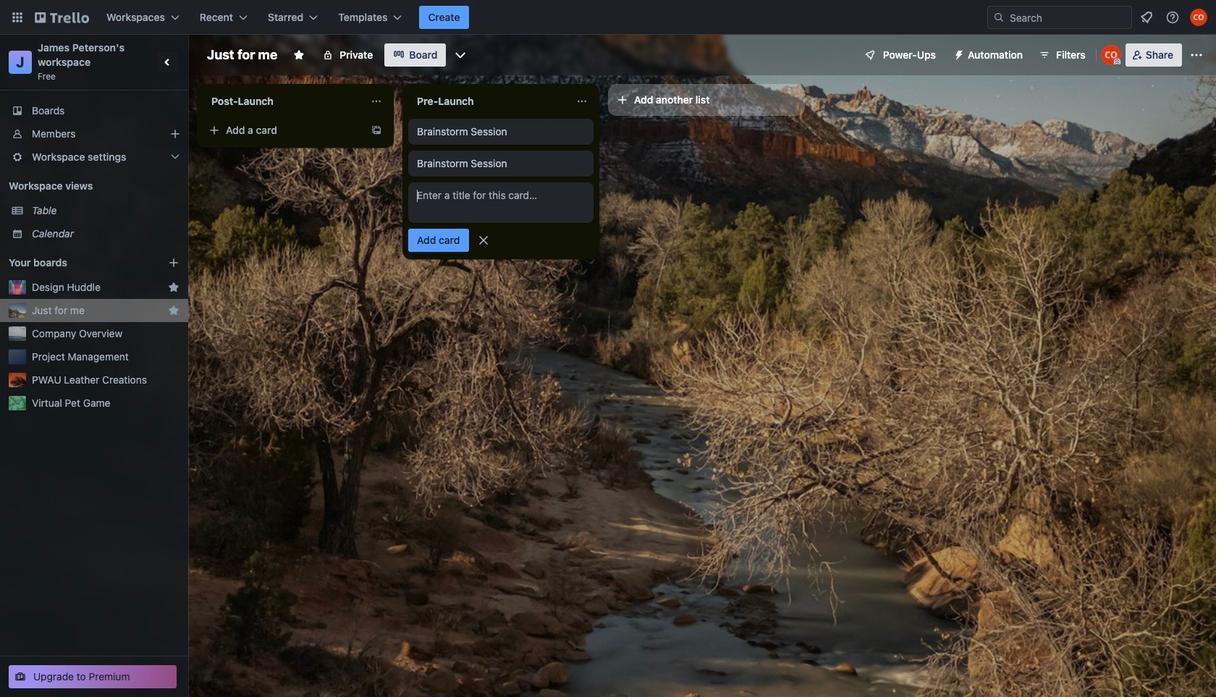 Task type: locate. For each thing, give the bounding box(es) containing it.
primary element
[[0, 0, 1217, 35]]

search image
[[994, 12, 1005, 23]]

starred icon image
[[168, 282, 180, 293], [168, 305, 180, 316]]

Search field
[[1005, 7, 1132, 28]]

0 vertical spatial starred icon image
[[168, 282, 180, 293]]

christina overa (christinaovera) image
[[1191, 9, 1208, 26]]

None text field
[[203, 90, 365, 113]]

Board name text field
[[200, 43, 285, 67]]

open information menu image
[[1166, 10, 1181, 25]]

create from template… image
[[371, 125, 382, 136]]

1 vertical spatial starred icon image
[[168, 305, 180, 316]]

star or unstar board image
[[293, 49, 305, 61]]

None text field
[[408, 90, 571, 113]]

christina overa (christinaovera) image
[[1101, 45, 1122, 65]]



Task type: describe. For each thing, give the bounding box(es) containing it.
show menu image
[[1190, 48, 1204, 62]]

0 notifications image
[[1139, 9, 1156, 26]]

2 starred icon image from the top
[[168, 305, 180, 316]]

back to home image
[[35, 6, 89, 29]]

add board image
[[168, 257, 180, 269]]

1 starred icon image from the top
[[168, 282, 180, 293]]

Enter a title for this card… text field
[[408, 183, 594, 223]]

cancel image
[[476, 233, 491, 248]]

your boards with 6 items element
[[9, 254, 146, 272]]

this member is an admin of this board. image
[[1114, 59, 1121, 65]]

customize views image
[[454, 48, 468, 62]]

sm image
[[948, 43, 968, 64]]

workspace navigation collapse icon image
[[158, 52, 178, 72]]



Task type: vqa. For each thing, say whether or not it's contained in the screenshot.
the left Design Huddle link
no



